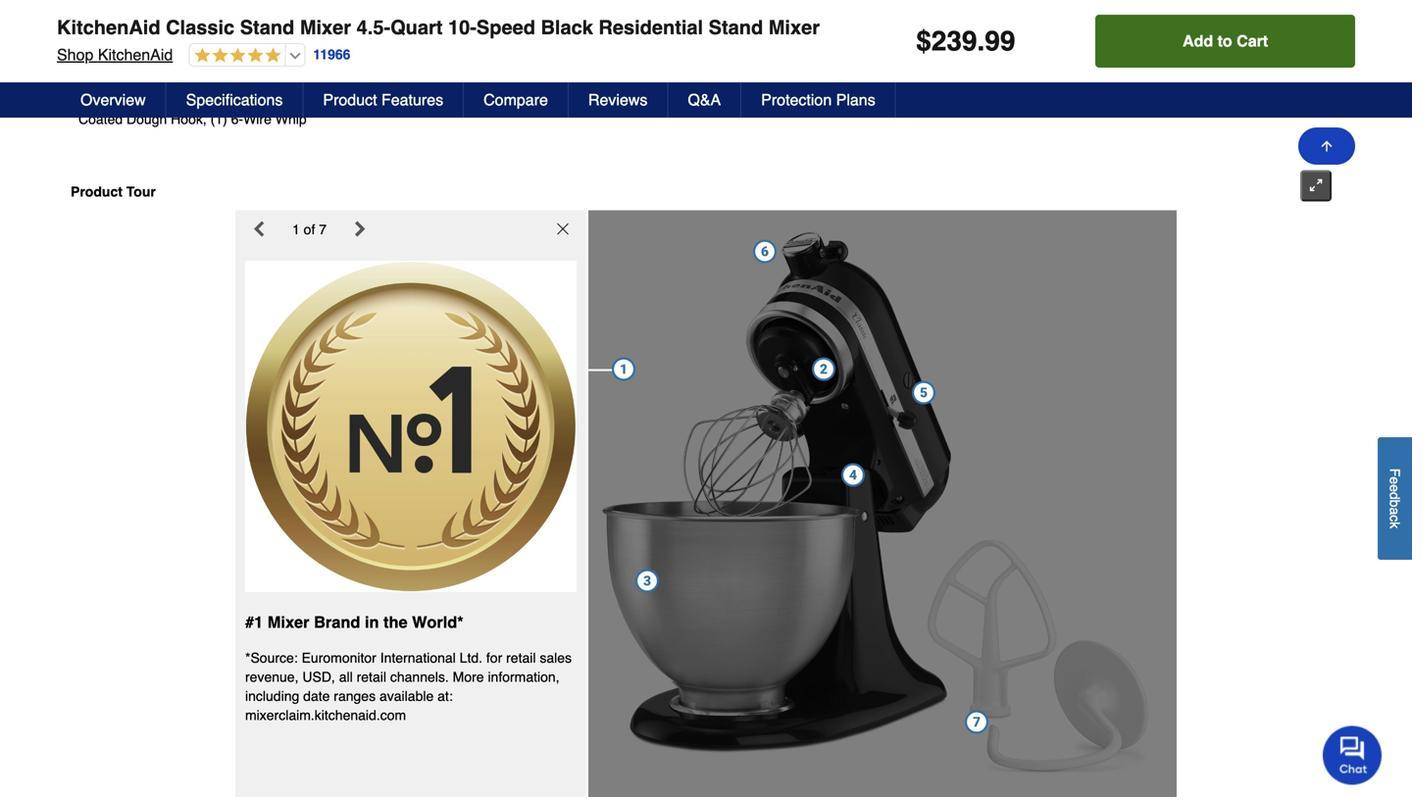 Task type: vqa. For each thing, say whether or not it's contained in the screenshot.
KITCHENAID CLASSIC STAND MIXER 4.5-QUART 10-SPEED BLACK RESIDENTIAL STAND MIXER
yes



Task type: describe. For each thing, give the bounding box(es) containing it.
specifications button
[[166, 82, 303, 118]]

features
[[381, 91, 443, 109]]

black
[[541, 16, 593, 39]]

compare
[[484, 91, 548, 109]]

in
[[365, 613, 379, 632]]

plans
[[836, 91, 875, 109]]

chat invite button image
[[1323, 725, 1383, 785]]

cart
[[1237, 32, 1268, 50]]

99
[[985, 25, 1015, 57]]

q&a button
[[668, 82, 742, 118]]

hook,
[[171, 111, 207, 127]]

world*
[[412, 613, 463, 632]]

#1 mixer brand in the world*
[[245, 613, 463, 632]]

add to cart
[[1183, 32, 1268, 50]]

*source:
[[245, 650, 298, 666]]

1 vertical spatial coated
[[78, 111, 123, 127]]

shop kitchenaid
[[57, 46, 173, 64]]

0 vertical spatial retail
[[506, 650, 536, 666]]

q&a
[[688, 91, 721, 109]]

protection plans button
[[742, 82, 896, 118]]

includes
[[159, 68, 214, 83]]

shop
[[57, 46, 94, 64]]

d
[[1387, 492, 1403, 500]]

k
[[1387, 522, 1403, 529]]

f e e d b a c k
[[1387, 468, 1403, 529]]

k455
[[122, 68, 155, 83]]

of
[[304, 221, 315, 237]]

product for product features
[[323, 91, 377, 109]]

overview button
[[61, 82, 166, 118]]

(1) left 6-
[[210, 111, 227, 127]]

#1
[[245, 613, 263, 632]]

product features
[[323, 91, 443, 109]]

f
[[1387, 468, 1403, 477]]

residential
[[599, 16, 703, 39]]

to
[[1218, 32, 1232, 50]]

(1) left 4.5
[[78, 92, 95, 108]]

0 vertical spatial coated
[[313, 92, 357, 108]]

mixer right "#1"
[[267, 613, 309, 632]]

classic
[[166, 16, 235, 39]]

a
[[1387, 507, 1403, 515]]

1 stand from the left
[[240, 16, 294, 39]]

7
[[319, 221, 327, 237]]

information,
[[488, 669, 560, 685]]

4.5
[[99, 92, 118, 108]]

usd,
[[302, 669, 335, 685]]

all
[[339, 669, 353, 685]]

product tour
[[71, 184, 156, 200]]

6-
[[231, 111, 243, 127]]

0 vertical spatial kitchenaid
[[57, 16, 160, 39]]



Task type: locate. For each thing, give the bounding box(es) containing it.
reviews
[[588, 91, 648, 109]]

bowl,
[[255, 92, 288, 108]]

0 horizontal spatial coated
[[78, 111, 123, 127]]

coated
[[313, 92, 357, 108], [78, 111, 123, 127]]

beater,
[[387, 92, 431, 108]]

channels.
[[390, 669, 449, 685]]

e
[[1387, 477, 1403, 484], [1387, 484, 1403, 492]]

quart left 10-
[[390, 16, 443, 39]]

add to cart button
[[1096, 15, 1355, 68]]

239
[[931, 25, 977, 57]]

kitchenaid
[[57, 16, 160, 39], [98, 46, 173, 64]]

(1)
[[78, 92, 95, 108], [292, 92, 309, 108], [435, 92, 452, 108], [210, 111, 227, 127]]

protection
[[761, 91, 832, 109]]

specifications
[[186, 91, 283, 109]]

international
[[380, 650, 456, 666]]

0 horizontal spatial retail
[[357, 669, 386, 685]]

quart for 4.5-
[[390, 16, 443, 39]]

brand
[[314, 613, 360, 632]]

ltd.
[[460, 650, 482, 666]]

the
[[383, 613, 408, 632]]

stand up 4.8 stars image
[[240, 16, 294, 39]]

flat
[[361, 92, 384, 108]]

product inside the product features button
[[323, 91, 377, 109]]

1 vertical spatial quart
[[122, 92, 156, 108]]

retail up the ranges
[[357, 669, 386, 685]]

0 horizontal spatial stand
[[240, 16, 294, 39]]

b
[[1387, 500, 1403, 507]]

model
[[78, 68, 118, 83]]

4.8 stars image
[[190, 47, 281, 65]]

product down 11966
[[323, 91, 377, 109]]

kitchenaid classic stand mixer 4.5-quart 10-speed black residential stand mixer
[[57, 16, 820, 39]]

stand up q&a
[[709, 16, 763, 39]]

1 horizontal spatial stand
[[709, 16, 763, 39]]

retail
[[506, 650, 536, 666], [357, 669, 386, 685]]

euromonitor
[[302, 650, 376, 666]]

1 e from the top
[[1387, 477, 1403, 484]]

quart
[[390, 16, 443, 39], [122, 92, 156, 108]]

speed
[[476, 16, 535, 39]]

stand
[[240, 16, 294, 39], [709, 16, 763, 39]]

mixer up "protection"
[[769, 16, 820, 39]]

1 vertical spatial retail
[[357, 669, 386, 685]]

.
[[977, 25, 985, 57]]

kitchenaid up k455
[[98, 46, 173, 64]]

product left the tour
[[71, 184, 122, 200]]

1 vertical spatial kitchenaid
[[98, 46, 173, 64]]

wire
[[243, 111, 271, 127]]

4.5-
[[357, 16, 390, 39]]

coated left the 'flat'
[[313, 92, 357, 108]]

c
[[1387, 515, 1403, 522]]

2 stand from the left
[[709, 16, 763, 39]]

for
[[486, 650, 502, 666]]

e up d
[[1387, 477, 1403, 484]]

(1) up 'whip'
[[292, 92, 309, 108]]

mixer up 11966
[[300, 16, 351, 39]]

$
[[916, 25, 931, 57]]

compare button
[[464, 82, 569, 118]]

e up b
[[1387, 484, 1403, 492]]

product for product tour
[[71, 184, 122, 200]]

kitchenaid up 'shop kitchenaid'
[[57, 16, 160, 39]]

quart inside model k455 includes (1) 4.5 quart stainless steel bowl, (1) coated flat beater, (1) coated dough hook, (1) 6-wire whip
[[122, 92, 156, 108]]

1 horizontal spatial coated
[[313, 92, 357, 108]]

steel
[[220, 92, 251, 108]]

mixer
[[300, 16, 351, 39], [769, 16, 820, 39], [267, 613, 309, 632]]

sales
[[540, 650, 572, 666]]

$ 239 . 99
[[916, 25, 1015, 57]]

1 of 7
[[292, 221, 327, 237]]

reviews button
[[569, 82, 668, 118]]

model k455 includes (1) 4.5 quart stainless steel bowl, (1) coated flat beater, (1) coated dough hook, (1) 6-wire whip
[[78, 68, 452, 127]]

date
[[303, 688, 330, 704]]

at:
[[437, 688, 453, 704]]

tour
[[126, 184, 156, 200]]

whip
[[275, 111, 307, 127]]

1 vertical spatial product
[[71, 184, 122, 200]]

10-
[[448, 16, 476, 39]]

revenue,
[[245, 669, 299, 685]]

1
[[292, 221, 300, 237]]

including
[[245, 688, 299, 704]]

*source: euromonitor international ltd. for retail sales revenue, usd, all retail channels. more information, including date ranges available at: mixerclaim.kitchenaid.com
[[245, 650, 572, 723]]

arrow up image
[[1319, 138, 1335, 154]]

retail up information,
[[506, 650, 536, 666]]

protection plans
[[761, 91, 875, 109]]

0 vertical spatial product
[[323, 91, 377, 109]]

0 horizontal spatial product
[[71, 184, 122, 200]]

1 horizontal spatial quart
[[390, 16, 443, 39]]

more
[[453, 669, 484, 685]]

coated down 4.5
[[78, 111, 123, 127]]

add
[[1183, 32, 1213, 50]]

1 horizontal spatial product
[[323, 91, 377, 109]]

1 horizontal spatial retail
[[506, 650, 536, 666]]

quart for 4.5
[[122, 92, 156, 108]]

0 horizontal spatial quart
[[122, 92, 156, 108]]

mixerclaim.kitchenaid.com
[[245, 708, 406, 723]]

dough
[[127, 111, 167, 127]]

available
[[379, 688, 434, 704]]

0 vertical spatial quart
[[390, 16, 443, 39]]

2 e from the top
[[1387, 484, 1403, 492]]

product
[[323, 91, 377, 109], [71, 184, 122, 200]]

quart up 'dough'
[[122, 92, 156, 108]]

(1) right beater,
[[435, 92, 452, 108]]

ranges
[[334, 688, 376, 704]]

11966
[[313, 47, 351, 62]]

stainless
[[160, 92, 216, 108]]

f e e d b a c k button
[[1378, 437, 1412, 560]]

product features button
[[303, 82, 464, 118]]

overview
[[80, 91, 146, 109]]



